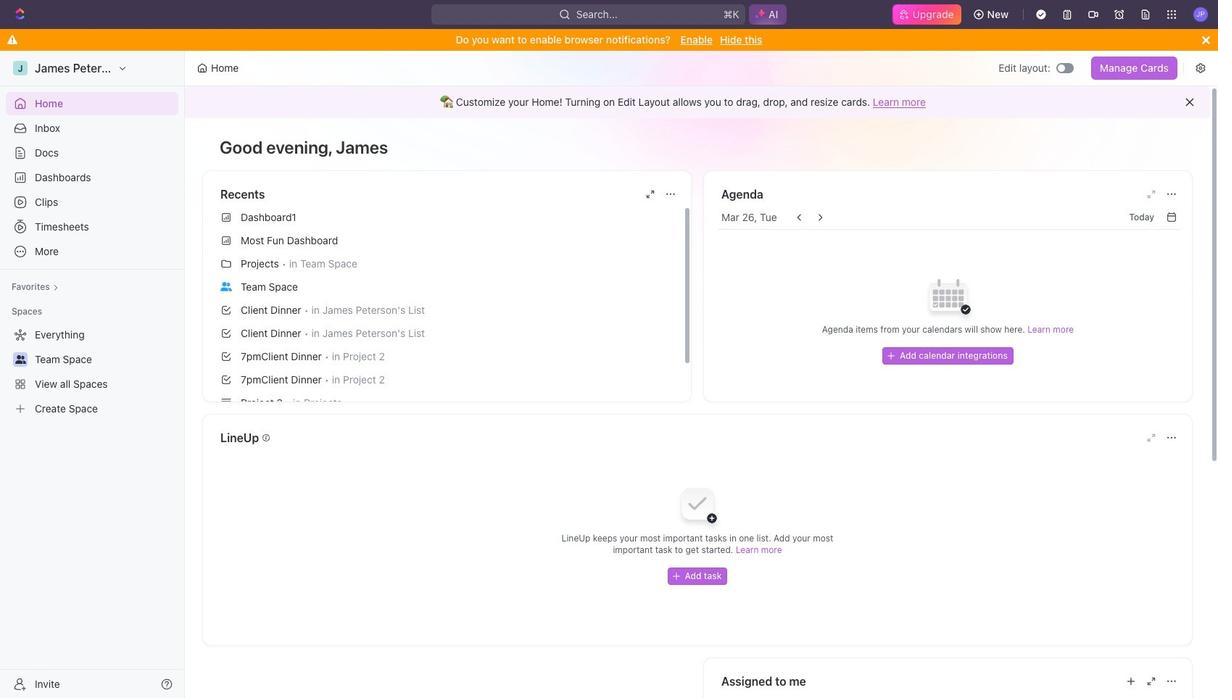 Task type: vqa. For each thing, say whether or not it's contained in the screenshot.
right Docs
no



Task type: describe. For each thing, give the bounding box(es) containing it.
sidebar navigation
[[0, 51, 188, 699]]

user group image
[[15, 356, 26, 364]]



Task type: locate. For each thing, give the bounding box(es) containing it.
user group image
[[221, 282, 232, 291]]

tree inside the sidebar navigation
[[6, 324, 178, 421]]

tree
[[6, 324, 178, 421]]

james peterson's workspace, , element
[[13, 61, 28, 75]]

alert
[[185, 86, 1211, 118]]



